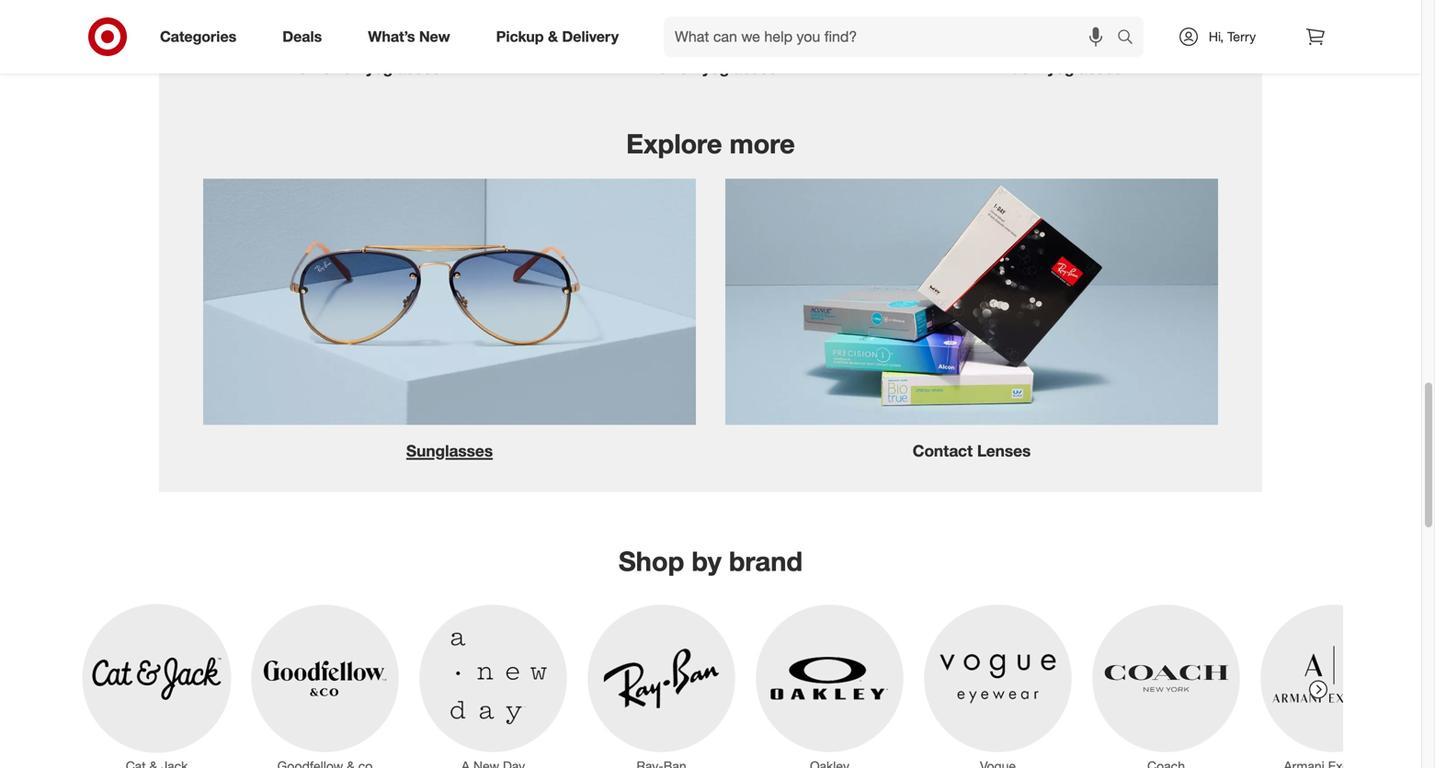 Task type: locate. For each thing, give the bounding box(es) containing it.
coach image
[[1091, 604, 1241, 754]]

search
[[1109, 29, 1153, 47]]

vogue image
[[923, 604, 1073, 754]]

categories link
[[144, 17, 259, 57]]

2 horizontal spatial eyeglasses
[[1037, 58, 1122, 77]]

contact lenses
[[913, 441, 1031, 461]]

terry
[[1227, 29, 1256, 45]]

sunglasses
[[406, 441, 493, 461]]

eyeglasses
[[356, 58, 441, 77], [692, 58, 777, 77], [1037, 58, 1122, 77]]

2 eyeglasses from the left
[[692, 58, 777, 77]]

what's
[[368, 28, 415, 46]]

1 eyeglasses from the left
[[356, 58, 441, 77]]

men's
[[644, 58, 688, 77]]

kids'
[[995, 58, 1033, 77]]

1 horizontal spatial eyeglasses
[[692, 58, 777, 77]]

3 eyeglasses from the left
[[1037, 58, 1122, 77]]

deals
[[282, 28, 322, 46]]

ray ban image
[[587, 604, 736, 754]]

women's eyeglasses
[[285, 58, 441, 77]]

pickup & delivery link
[[480, 17, 642, 57]]

armani exchange image
[[1260, 604, 1409, 754]]

men's eyeglasses link
[[537, 0, 885, 79]]

eyeglasses down search
[[1037, 58, 1122, 77]]

kids' eyeglasses link
[[885, 0, 1233, 79]]

goodfellow & co image
[[250, 604, 400, 754]]

0 horizontal spatial eyeglasses
[[356, 58, 441, 77]]

hi, terry
[[1209, 29, 1256, 45]]

eyeglasses down what's
[[356, 58, 441, 77]]

eyeglasses right men's
[[692, 58, 777, 77]]

by
[[692, 545, 722, 578]]

hi,
[[1209, 29, 1224, 45]]

women's
[[285, 58, 351, 77]]

eyeglasses for men's eyeglasses
[[692, 58, 777, 77]]

eyeglasses for women's eyeglasses
[[356, 58, 441, 77]]



Task type: vqa. For each thing, say whether or not it's contained in the screenshot.
'up'
no



Task type: describe. For each thing, give the bounding box(es) containing it.
more
[[730, 127, 795, 160]]

brand
[[729, 545, 803, 578]]

deals link
[[267, 17, 345, 57]]

new
[[419, 28, 450, 46]]

eyeglasses for kids' eyeglasses
[[1037, 58, 1122, 77]]

pickup
[[496, 28, 544, 46]]

delivery
[[562, 28, 619, 46]]

contact
[[913, 441, 973, 461]]

what's new
[[368, 28, 450, 46]]

shop by brand
[[619, 545, 803, 578]]

men's eyeglasses
[[644, 58, 777, 77]]

shop
[[619, 545, 684, 578]]

explore
[[626, 127, 722, 160]]

what's new link
[[352, 17, 473, 57]]

lenses
[[977, 441, 1031, 461]]

&
[[548, 28, 558, 46]]

sunglasses link
[[188, 164, 711, 463]]

categories
[[160, 28, 236, 46]]

kids' eyeglasses
[[995, 58, 1122, 77]]

women's eyeglasses link
[[188, 0, 537, 79]]

a new day image
[[418, 604, 568, 754]]

pickup & delivery
[[496, 28, 619, 46]]

What can we help you find? suggestions appear below search field
[[664, 17, 1122, 57]]

search button
[[1109, 17, 1153, 61]]

cat & jack image
[[82, 604, 232, 754]]

oakley image
[[755, 604, 905, 754]]

explore more
[[626, 127, 795, 160]]

contact lenses link
[[711, 164, 1233, 463]]



